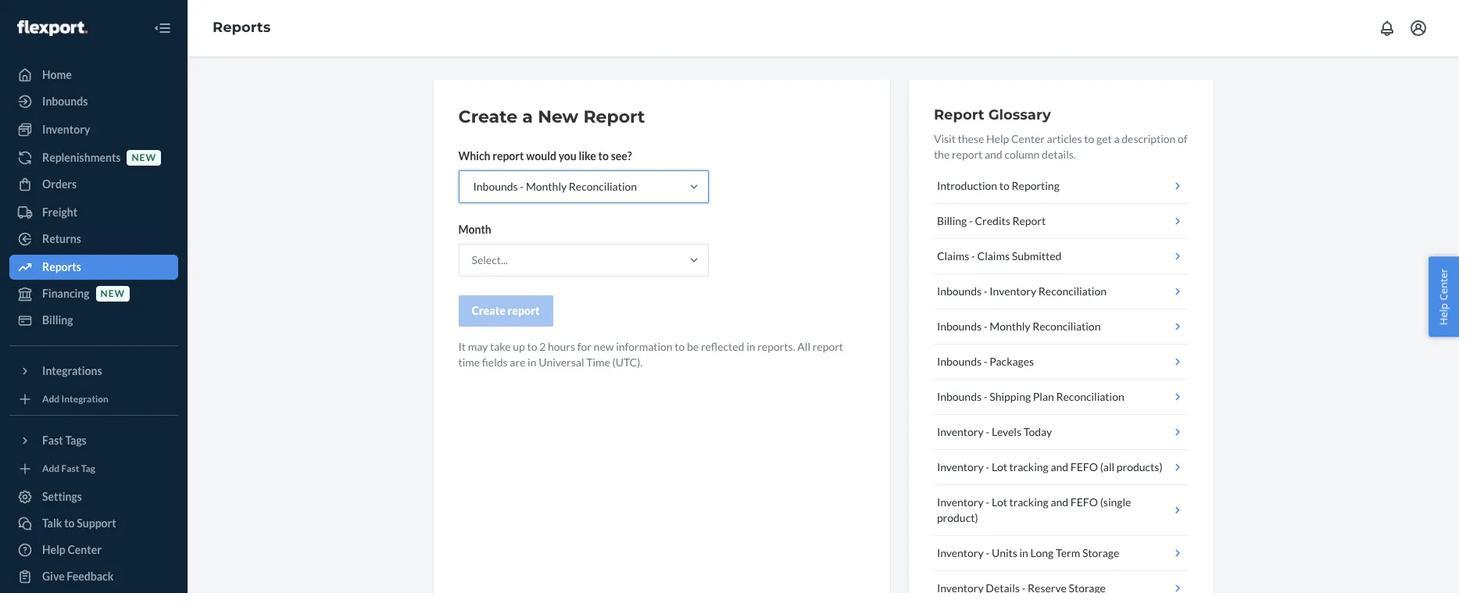 Task type: describe. For each thing, give the bounding box(es) containing it.
talk to support button
[[9, 511, 178, 536]]

up
[[513, 340, 525, 353]]

billing - credits report
[[937, 214, 1046, 227]]

to left 2
[[527, 340, 537, 353]]

0 horizontal spatial in
[[528, 356, 537, 369]]

inventory - lot tracking and fefo (all products)
[[937, 460, 1163, 474]]

levels
[[992, 425, 1022, 439]]

visit
[[934, 132, 956, 145]]

feedback
[[67, 570, 114, 583]]

hours
[[548, 340, 575, 353]]

- for inbounds - monthly reconciliation "button"
[[984, 320, 988, 333]]

center inside the 'visit these help center articles to get a description of the report and column details.'
[[1012, 132, 1045, 145]]

like
[[579, 149, 596, 163]]

add fast tag link
[[9, 460, 178, 478]]

reflected
[[701, 340, 745, 353]]

report for billing - credits report
[[1013, 214, 1046, 227]]

fefo for (single
[[1071, 496, 1098, 509]]

integrations
[[42, 364, 102, 378]]

it
[[459, 340, 466, 353]]

to left reporting
[[1000, 179, 1010, 192]]

home
[[42, 68, 72, 81]]

inventory - lot tracking and fefo (single product) button
[[934, 485, 1189, 536]]

of
[[1178, 132, 1188, 145]]

replenishments
[[42, 151, 121, 164]]

month
[[459, 223, 492, 236]]

add fast tag
[[42, 463, 95, 475]]

all
[[798, 340, 811, 353]]

term
[[1056, 546, 1081, 560]]

2 vertical spatial help
[[42, 543, 65, 557]]

introduction to reporting
[[937, 179, 1060, 192]]

open account menu image
[[1410, 19, 1428, 38]]

inventory for inventory - units in long term storage
[[937, 546, 984, 560]]

help inside button
[[1437, 303, 1451, 325]]

reconciliation inside button
[[1039, 285, 1107, 298]]

fefo for (all
[[1071, 460, 1098, 474]]

give
[[42, 570, 65, 583]]

units
[[992, 546, 1018, 560]]

new for replenishments
[[132, 152, 156, 164]]

and for inventory - lot tracking and fefo (single product)
[[1051, 496, 1069, 509]]

talk to support
[[42, 517, 116, 530]]

you
[[559, 149, 577, 163]]

financing
[[42, 287, 90, 300]]

in inside inventory - units in long term storage button
[[1020, 546, 1029, 560]]

inbounds for inbounds - inventory reconciliation button
[[937, 285, 982, 298]]

integration
[[61, 394, 109, 405]]

credits
[[975, 214, 1011, 227]]

monthly inside "button"
[[990, 320, 1031, 333]]

which
[[459, 149, 491, 163]]

give feedback
[[42, 570, 114, 583]]

inventory - units in long term storage button
[[934, 536, 1189, 571]]

details.
[[1042, 148, 1076, 161]]

center inside button
[[1437, 268, 1451, 300]]

- for claims - claims submitted button
[[972, 249, 976, 263]]

inbounds - packages
[[937, 355, 1034, 368]]

0 vertical spatial reports link
[[213, 19, 271, 36]]

inbounds - shipping plan reconciliation
[[937, 390, 1125, 403]]

integrations button
[[9, 359, 178, 384]]

new inside it may take up to 2 hours for new information to be reflected in reports. all report time fields are in universal time (utc).
[[594, 340, 614, 353]]

product)
[[937, 511, 978, 525]]

reconciliation inside button
[[1057, 390, 1125, 403]]

add for add integration
[[42, 394, 60, 405]]

a inside the 'visit these help center articles to get a description of the report and column details.'
[[1114, 132, 1120, 145]]

settings link
[[9, 485, 178, 510]]

- for inbounds - shipping plan reconciliation button
[[984, 390, 988, 403]]

be
[[687, 340, 699, 353]]

2 claims from the left
[[978, 249, 1010, 263]]

create a new report
[[459, 106, 645, 127]]

0 vertical spatial a
[[522, 106, 533, 127]]

report inside the 'visit these help center articles to get a description of the report and column details.'
[[952, 148, 983, 161]]

to right the talk
[[64, 517, 75, 530]]

freight
[[42, 206, 77, 219]]

inventory down claims - claims submitted
[[990, 285, 1037, 298]]

1 claims from the left
[[937, 249, 970, 263]]

shipping
[[990, 390, 1031, 403]]

today
[[1024, 425, 1052, 439]]

returns
[[42, 232, 81, 245]]

column
[[1005, 148, 1040, 161]]

create report button
[[459, 296, 553, 327]]

0 vertical spatial reports
[[213, 19, 271, 36]]

inventory - levels today
[[937, 425, 1052, 439]]

(utc).
[[613, 356, 643, 369]]

help center button
[[1429, 257, 1460, 337]]

create for create report
[[472, 304, 506, 317]]

introduction to reporting button
[[934, 169, 1189, 204]]

glossary
[[989, 106, 1051, 124]]

the
[[934, 148, 950, 161]]

billing for billing - credits report
[[937, 214, 967, 227]]

billing for billing
[[42, 313, 73, 327]]

- for "billing - credits report" button in the top right of the page
[[969, 214, 973, 227]]

may
[[468, 340, 488, 353]]

0 vertical spatial inbounds - monthly reconciliation
[[473, 180, 637, 193]]

description
[[1122, 132, 1176, 145]]

get
[[1097, 132, 1112, 145]]

fast tags button
[[9, 428, 178, 453]]

support
[[77, 517, 116, 530]]

2
[[540, 340, 546, 353]]

1 vertical spatial reports
[[42, 260, 81, 274]]

add integration
[[42, 394, 109, 405]]

new
[[538, 106, 579, 127]]

add integration link
[[9, 390, 178, 409]]

inventory - levels today button
[[934, 415, 1189, 450]]

1 vertical spatial help center
[[42, 543, 102, 557]]

help center link
[[9, 538, 178, 563]]

submitted
[[1012, 249, 1062, 263]]

create report
[[472, 304, 540, 317]]

visit these help center articles to get a description of the report and column details.
[[934, 132, 1188, 161]]

universal
[[539, 356, 584, 369]]

reporting
[[1012, 179, 1060, 192]]



Task type: vqa. For each thing, say whether or not it's contained in the screenshot.
Shipments for Orders - Shipments
no



Task type: locate. For each thing, give the bounding box(es) containing it.
to inside the 'visit these help center articles to get a description of the report and column details.'
[[1085, 132, 1095, 145]]

2 vertical spatial new
[[594, 340, 614, 353]]

billing
[[937, 214, 967, 227], [42, 313, 73, 327]]

2 vertical spatial in
[[1020, 546, 1029, 560]]

fields
[[482, 356, 508, 369]]

tracking inside button
[[1010, 460, 1049, 474]]

plan
[[1033, 390, 1054, 403]]

2 horizontal spatial new
[[594, 340, 614, 353]]

1 horizontal spatial monthly
[[990, 320, 1031, 333]]

report up see?
[[584, 106, 645, 127]]

lot for inventory - lot tracking and fefo (single product)
[[992, 496, 1008, 509]]

lot up units
[[992, 496, 1008, 509]]

-
[[520, 180, 524, 193], [969, 214, 973, 227], [972, 249, 976, 263], [984, 285, 988, 298], [984, 320, 988, 333], [984, 355, 988, 368], [984, 390, 988, 403], [986, 425, 990, 439], [986, 460, 990, 474], [986, 496, 990, 509], [986, 546, 990, 560]]

- left credits
[[969, 214, 973, 227]]

and inside inventory - lot tracking and fefo (single product)
[[1051, 496, 1069, 509]]

2 add from the top
[[42, 463, 60, 475]]

report left would
[[493, 149, 524, 163]]

inventory for inventory - lot tracking and fefo (single product)
[[937, 496, 984, 509]]

products)
[[1117, 460, 1163, 474]]

0 vertical spatial tracking
[[1010, 460, 1049, 474]]

tag
[[81, 463, 95, 475]]

would
[[526, 149, 557, 163]]

2 horizontal spatial report
[[1013, 214, 1046, 227]]

- left packages
[[984, 355, 988, 368]]

monthly down "which report would you like to see?"
[[526, 180, 567, 193]]

inbounds down home
[[42, 95, 88, 108]]

0 horizontal spatial new
[[101, 288, 125, 300]]

monthly up packages
[[990, 320, 1031, 333]]

report for create a new report
[[584, 106, 645, 127]]

fefo inside inventory - lot tracking and fefo (single product)
[[1071, 496, 1098, 509]]

inventory left levels
[[937, 425, 984, 439]]

- inside "button"
[[984, 320, 988, 333]]

0 horizontal spatial report
[[584, 106, 645, 127]]

a left new
[[522, 106, 533, 127]]

1 horizontal spatial help center
[[1437, 268, 1451, 325]]

0 vertical spatial create
[[459, 106, 518, 127]]

create
[[459, 106, 518, 127], [472, 304, 506, 317]]

flexport logo image
[[17, 20, 87, 36]]

1 vertical spatial billing
[[42, 313, 73, 327]]

0 vertical spatial center
[[1012, 132, 1045, 145]]

billing inside button
[[937, 214, 967, 227]]

0 vertical spatial help center
[[1437, 268, 1451, 325]]

lot down inventory - levels today
[[992, 460, 1008, 474]]

0 horizontal spatial help center
[[42, 543, 102, 557]]

1 horizontal spatial center
[[1012, 132, 1045, 145]]

help
[[987, 132, 1009, 145], [1437, 303, 1451, 325], [42, 543, 65, 557]]

reports link
[[213, 19, 271, 36], [9, 255, 178, 280]]

- for inventory - levels today button
[[986, 425, 990, 439]]

billing - credits report button
[[934, 204, 1189, 239]]

take
[[490, 340, 511, 353]]

- for inventory - lot tracking and fefo (all products) button
[[986, 460, 990, 474]]

inbounds - shipping plan reconciliation button
[[934, 380, 1189, 415]]

- up inbounds - packages
[[984, 320, 988, 333]]

talk
[[42, 517, 62, 530]]

reconciliation down inbounds - packages button
[[1057, 390, 1125, 403]]

1 horizontal spatial report
[[934, 106, 985, 124]]

give feedback button
[[9, 564, 178, 589]]

2 horizontal spatial center
[[1437, 268, 1451, 300]]

0 vertical spatial add
[[42, 394, 60, 405]]

fast tags
[[42, 434, 87, 447]]

inbounds left packages
[[937, 355, 982, 368]]

(single
[[1100, 496, 1132, 509]]

0 horizontal spatial reports
[[42, 260, 81, 274]]

inbounds for inbounds - monthly reconciliation "button"
[[937, 320, 982, 333]]

1 vertical spatial create
[[472, 304, 506, 317]]

inbounds - monthly reconciliation inside inbounds - monthly reconciliation "button"
[[937, 320, 1101, 333]]

0 horizontal spatial billing
[[42, 313, 73, 327]]

0 horizontal spatial inbounds - monthly reconciliation
[[473, 180, 637, 193]]

inbounds - inventory reconciliation
[[937, 285, 1107, 298]]

report inside button
[[508, 304, 540, 317]]

help inside the 'visit these help center articles to get a description of the report and column details.'
[[987, 132, 1009, 145]]

create up which
[[459, 106, 518, 127]]

2 vertical spatial center
[[68, 543, 102, 557]]

1 horizontal spatial in
[[747, 340, 756, 353]]

lot inside button
[[992, 460, 1008, 474]]

1 horizontal spatial reports link
[[213, 19, 271, 36]]

2 tracking from the top
[[1010, 496, 1049, 509]]

fast left tag
[[61, 463, 79, 475]]

report inside it may take up to 2 hours for new information to be reflected in reports. all report time fields are in universal time (utc).
[[813, 340, 844, 353]]

create for create a new report
[[459, 106, 518, 127]]

in
[[747, 340, 756, 353], [528, 356, 537, 369], [1020, 546, 1029, 560]]

billing down financing
[[42, 313, 73, 327]]

for
[[578, 340, 592, 353]]

select...
[[472, 253, 508, 267]]

1 fefo from the top
[[1071, 460, 1098, 474]]

freight link
[[9, 200, 178, 225]]

inbounds for inbounds - packages button
[[937, 355, 982, 368]]

report down these at the right top
[[952, 148, 983, 161]]

1 horizontal spatial billing
[[937, 214, 967, 227]]

add inside 'link'
[[42, 463, 60, 475]]

- down "which report would you like to see?"
[[520, 180, 524, 193]]

in right are
[[528, 356, 537, 369]]

1 add from the top
[[42, 394, 60, 405]]

report right all
[[813, 340, 844, 353]]

1 vertical spatial monthly
[[990, 320, 1031, 333]]

tracking inside inventory - lot tracking and fefo (single product)
[[1010, 496, 1049, 509]]

create up may
[[472, 304, 506, 317]]

inbounds down inbounds - packages
[[937, 390, 982, 403]]

a
[[522, 106, 533, 127], [1114, 132, 1120, 145]]

0 horizontal spatial reports link
[[9, 255, 178, 280]]

new for financing
[[101, 288, 125, 300]]

inventory for inventory - levels today
[[937, 425, 984, 439]]

0 vertical spatial monthly
[[526, 180, 567, 193]]

fefo left the (single
[[1071, 496, 1098, 509]]

- for inbounds - inventory reconciliation button
[[984, 285, 988, 298]]

reports.
[[758, 340, 796, 353]]

1 horizontal spatial help
[[987, 132, 1009, 145]]

inbounds - monthly reconciliation down "inbounds - inventory reconciliation"
[[937, 320, 1101, 333]]

inventory up replenishments
[[42, 123, 90, 136]]

0 vertical spatial lot
[[992, 460, 1008, 474]]

and down inventory - levels today button
[[1051, 460, 1069, 474]]

a right the get
[[1114, 132, 1120, 145]]

help center
[[1437, 268, 1451, 325], [42, 543, 102, 557]]

information
[[616, 340, 673, 353]]

billing inside 'link'
[[42, 313, 73, 327]]

1 horizontal spatial a
[[1114, 132, 1120, 145]]

report down reporting
[[1013, 214, 1046, 227]]

inventory up product)
[[937, 496, 984, 509]]

0 vertical spatial fast
[[42, 434, 63, 447]]

0 horizontal spatial center
[[68, 543, 102, 557]]

orders link
[[9, 172, 178, 197]]

in left long
[[1020, 546, 1029, 560]]

which report would you like to see?
[[459, 149, 632, 163]]

inbounds down claims - claims submitted
[[937, 285, 982, 298]]

inventory for inventory
[[42, 123, 90, 136]]

long
[[1031, 546, 1054, 560]]

- left shipping
[[984, 390, 988, 403]]

reconciliation down like
[[569, 180, 637, 193]]

fast inside dropdown button
[[42, 434, 63, 447]]

- down claims - claims submitted
[[984, 285, 988, 298]]

are
[[510, 356, 526, 369]]

fefo left the (all
[[1071, 460, 1098, 474]]

1 vertical spatial and
[[1051, 460, 1069, 474]]

lot inside inventory - lot tracking and fefo (single product)
[[992, 496, 1008, 509]]

- down billing - credits report
[[972, 249, 976, 263]]

inbounds - monthly reconciliation down "which report would you like to see?"
[[473, 180, 637, 193]]

add
[[42, 394, 60, 405], [42, 463, 60, 475]]

to
[[1085, 132, 1095, 145], [598, 149, 609, 163], [1000, 179, 1010, 192], [527, 340, 537, 353], [675, 340, 685, 353], [64, 517, 75, 530]]

reconciliation down inbounds - inventory reconciliation button
[[1033, 320, 1101, 333]]

fast
[[42, 434, 63, 447], [61, 463, 79, 475]]

report up up
[[508, 304, 540, 317]]

1 vertical spatial add
[[42, 463, 60, 475]]

add left integration
[[42, 394, 60, 405]]

to left be
[[675, 340, 685, 353]]

1 tracking from the top
[[1010, 460, 1049, 474]]

1 vertical spatial help
[[1437, 303, 1451, 325]]

new up time
[[594, 340, 614, 353]]

tracking down inventory - lot tracking and fefo (all products)
[[1010, 496, 1049, 509]]

1 vertical spatial lot
[[992, 496, 1008, 509]]

billing link
[[9, 308, 178, 333]]

inbounds - inventory reconciliation button
[[934, 274, 1189, 310]]

0 vertical spatial fefo
[[1071, 460, 1098, 474]]

- for inbounds - packages button
[[984, 355, 988, 368]]

in left "reports."
[[747, 340, 756, 353]]

0 horizontal spatial help
[[42, 543, 65, 557]]

see?
[[611, 149, 632, 163]]

1 vertical spatial new
[[101, 288, 125, 300]]

inventory down inventory - levels today
[[937, 460, 984, 474]]

report glossary
[[934, 106, 1051, 124]]

inventory
[[42, 123, 90, 136], [990, 285, 1037, 298], [937, 425, 984, 439], [937, 460, 984, 474], [937, 496, 984, 509], [937, 546, 984, 560]]

claims down credits
[[978, 249, 1010, 263]]

1 vertical spatial tracking
[[1010, 496, 1049, 509]]

2 lot from the top
[[992, 496, 1008, 509]]

2 horizontal spatial in
[[1020, 546, 1029, 560]]

1 vertical spatial reports link
[[9, 255, 178, 280]]

claims - claims submitted
[[937, 249, 1062, 263]]

1 vertical spatial inbounds - monthly reconciliation
[[937, 320, 1101, 333]]

fast inside 'link'
[[61, 463, 79, 475]]

orders
[[42, 177, 77, 191]]

inventory down product)
[[937, 546, 984, 560]]

1 vertical spatial fast
[[61, 463, 79, 475]]

- left units
[[986, 546, 990, 560]]

inventory for inventory - lot tracking and fefo (all products)
[[937, 460, 984, 474]]

2 horizontal spatial help
[[1437, 303, 1451, 325]]

report inside "billing - credits report" button
[[1013, 214, 1046, 227]]

0 horizontal spatial a
[[522, 106, 533, 127]]

new up the billing 'link'
[[101, 288, 125, 300]]

- down inventory - levels today
[[986, 460, 990, 474]]

(all
[[1100, 460, 1115, 474]]

fefo
[[1071, 460, 1098, 474], [1071, 496, 1098, 509]]

inbounds for inbounds - shipping plan reconciliation button
[[937, 390, 982, 403]]

0 vertical spatial in
[[747, 340, 756, 353]]

1 vertical spatial center
[[1437, 268, 1451, 300]]

monthly
[[526, 180, 567, 193], [990, 320, 1031, 333]]

create inside button
[[472, 304, 506, 317]]

tracking for (single
[[1010, 496, 1049, 509]]

1 lot from the top
[[992, 460, 1008, 474]]

2 fefo from the top
[[1071, 496, 1098, 509]]

inbounds inside "button"
[[937, 320, 982, 333]]

0 vertical spatial help
[[987, 132, 1009, 145]]

new up the orders link
[[132, 152, 156, 164]]

center
[[1012, 132, 1045, 145], [1437, 268, 1451, 300], [68, 543, 102, 557]]

close navigation image
[[153, 19, 172, 38]]

and inside the 'visit these help center articles to get a description of the report and column details.'
[[985, 148, 1003, 161]]

settings
[[42, 490, 82, 503]]

and inside button
[[1051, 460, 1069, 474]]

claims down billing - credits report
[[937, 249, 970, 263]]

claims - claims submitted button
[[934, 239, 1189, 274]]

and
[[985, 148, 1003, 161], [1051, 460, 1069, 474], [1051, 496, 1069, 509]]

fefo inside button
[[1071, 460, 1098, 474]]

- for inventory - units in long term storage button
[[986, 546, 990, 560]]

billing down introduction
[[937, 214, 967, 227]]

inventory inside inventory - lot tracking and fefo (single product)
[[937, 496, 984, 509]]

1 horizontal spatial claims
[[978, 249, 1010, 263]]

returns link
[[9, 227, 178, 252]]

- left levels
[[986, 425, 990, 439]]

- for inventory - lot tracking and fefo (single product) button
[[986, 496, 990, 509]]

reconciliation inside "button"
[[1033, 320, 1101, 333]]

inventory link
[[9, 117, 178, 142]]

0 vertical spatial billing
[[937, 214, 967, 227]]

inventory - lot tracking and fefo (single product)
[[937, 496, 1132, 525]]

help center inside button
[[1437, 268, 1451, 325]]

claims
[[937, 249, 970, 263], [978, 249, 1010, 263]]

- inside inventory - lot tracking and fefo (single product)
[[986, 496, 990, 509]]

1 vertical spatial in
[[528, 356, 537, 369]]

open notifications image
[[1378, 19, 1397, 38]]

and left column
[[985, 148, 1003, 161]]

to left the get
[[1085, 132, 1095, 145]]

and down inventory - lot tracking and fefo (all products) button
[[1051, 496, 1069, 509]]

inbounds down which
[[473, 180, 518, 193]]

inventory - units in long term storage
[[937, 546, 1120, 560]]

fast left the tags
[[42, 434, 63, 447]]

packages
[[990, 355, 1034, 368]]

0 vertical spatial new
[[132, 152, 156, 164]]

0 horizontal spatial monthly
[[526, 180, 567, 193]]

reconciliation down claims - claims submitted button
[[1039, 285, 1107, 298]]

time
[[586, 356, 610, 369]]

inbounds up inbounds - packages
[[937, 320, 982, 333]]

1 horizontal spatial new
[[132, 152, 156, 164]]

inventory inside button
[[937, 460, 984, 474]]

storage
[[1083, 546, 1120, 560]]

report up these at the right top
[[934, 106, 985, 124]]

inbounds - packages button
[[934, 345, 1189, 380]]

inbounds inside button
[[937, 390, 982, 403]]

lot for inventory - lot tracking and fefo (all products)
[[992, 460, 1008, 474]]

1 vertical spatial fefo
[[1071, 496, 1098, 509]]

1 horizontal spatial reports
[[213, 19, 271, 36]]

to right like
[[598, 149, 609, 163]]

add for add fast tag
[[42, 463, 60, 475]]

0 vertical spatial and
[[985, 148, 1003, 161]]

1 horizontal spatial inbounds - monthly reconciliation
[[937, 320, 1101, 333]]

tracking down today
[[1010, 460, 1049, 474]]

these
[[958, 132, 985, 145]]

0 horizontal spatial claims
[[937, 249, 970, 263]]

inventory - lot tracking and fefo (all products) button
[[934, 450, 1189, 485]]

tracking for (all
[[1010, 460, 1049, 474]]

inbounds - monthly reconciliation button
[[934, 310, 1189, 345]]

- up inventory - units in long term storage on the bottom
[[986, 496, 990, 509]]

and for inventory - lot tracking and fefo (all products)
[[1051, 460, 1069, 474]]

tags
[[65, 434, 87, 447]]

add up settings
[[42, 463, 60, 475]]

2 vertical spatial and
[[1051, 496, 1069, 509]]

1 vertical spatial a
[[1114, 132, 1120, 145]]



